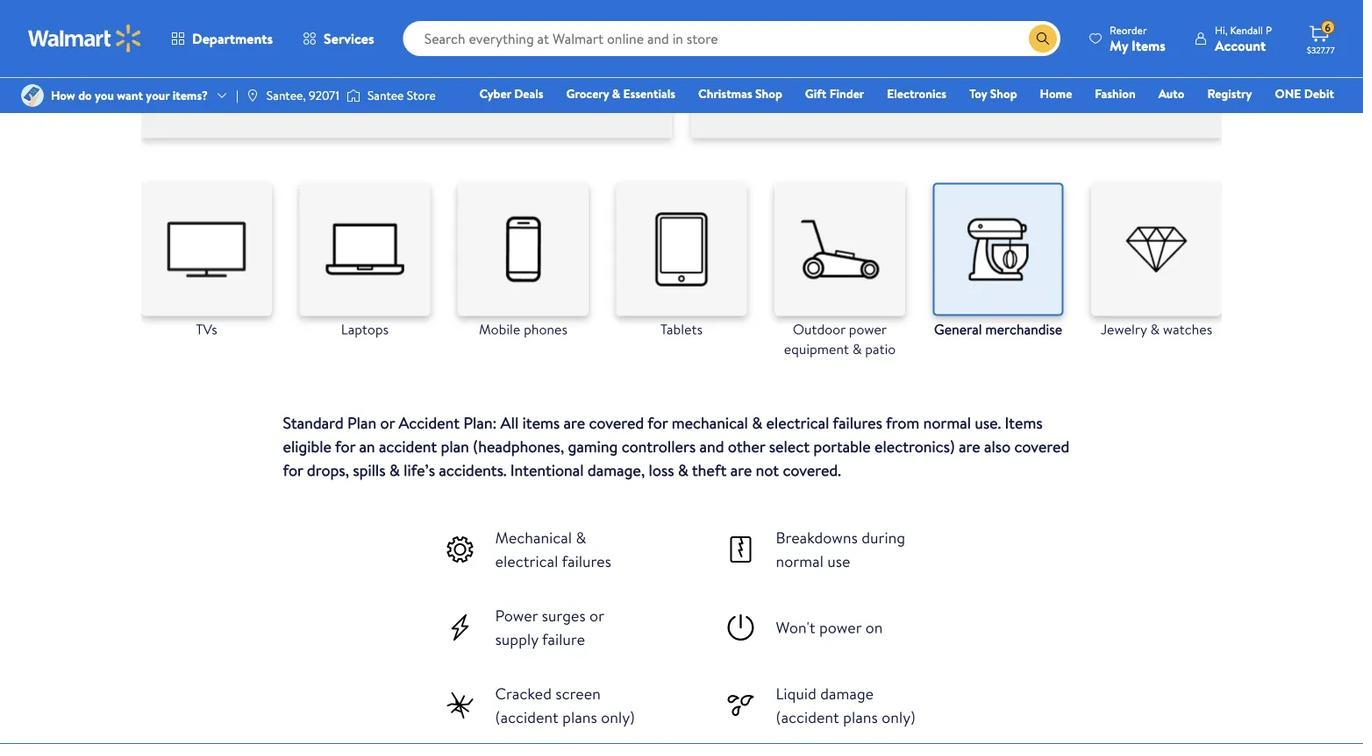 Task type: vqa. For each thing, say whether or not it's contained in the screenshot.
Wellness the Shop
no



Task type: locate. For each thing, give the bounding box(es) containing it.
one
[[1275, 85, 1302, 102]]

gift finder link
[[797, 84, 872, 103]]

electronics link
[[879, 84, 955, 103]]

christmas shop
[[698, 85, 782, 102]]

fashion link
[[1087, 84, 1144, 103]]

shop for toy shop
[[990, 85, 1017, 102]]

cyber
[[479, 85, 511, 102]]

1 horizontal spatial shop
[[990, 85, 1017, 102]]

1 shop from the left
[[755, 85, 782, 102]]

your
[[146, 87, 170, 104]]

auto link
[[1151, 84, 1193, 103]]

auto
[[1159, 85, 1185, 102]]

departments
[[192, 29, 273, 48]]

hi, kendall p account
[[1215, 22, 1272, 55]]

deals
[[514, 85, 544, 102]]

 image left how
[[21, 84, 44, 107]]

1 horizontal spatial  image
[[246, 89, 260, 103]]

walmart+
[[1282, 110, 1334, 127]]

shop inside "link"
[[755, 85, 782, 102]]

my
[[1110, 36, 1129, 55]]

|
[[236, 87, 239, 104]]

grocery
[[566, 85, 609, 102]]

 image right the "|"
[[246, 89, 260, 103]]

0 horizontal spatial shop
[[755, 85, 782, 102]]

toy
[[970, 85, 987, 102]]

Walmart Site-Wide search field
[[403, 21, 1061, 56]]

registry link
[[1200, 84, 1260, 103]]

gift
[[805, 85, 827, 102]]

santee
[[368, 87, 404, 104]]

how
[[51, 87, 75, 104]]

walmart+ link
[[1274, 109, 1342, 128]]

 image
[[346, 87, 361, 104]]

reorder
[[1110, 22, 1147, 37]]

home link
[[1032, 84, 1080, 103]]

cyber deals link
[[472, 84, 552, 103]]

you
[[95, 87, 114, 104]]

how do you want your items?
[[51, 87, 208, 104]]

2 shop from the left
[[990, 85, 1017, 102]]

account
[[1215, 36, 1266, 55]]

&
[[612, 85, 620, 102]]

grocery & essentials
[[566, 85, 676, 102]]

items
[[1132, 36, 1166, 55]]

 image
[[21, 84, 44, 107], [246, 89, 260, 103]]

santee,
[[267, 87, 306, 104]]

shop right toy
[[990, 85, 1017, 102]]

shop
[[755, 85, 782, 102], [990, 85, 1017, 102]]

kendall
[[1230, 22, 1263, 37]]

shop for christmas shop
[[755, 85, 782, 102]]

0 horizontal spatial  image
[[21, 84, 44, 107]]

one debit link
[[1267, 84, 1342, 103]]

shop right christmas
[[755, 85, 782, 102]]



Task type: describe. For each thing, give the bounding box(es) containing it.
search icon image
[[1036, 32, 1050, 46]]

home
[[1040, 85, 1072, 102]]

 image for how do you want your items?
[[21, 84, 44, 107]]

grocery & essentials link
[[559, 84, 684, 103]]

finder
[[830, 85, 864, 102]]

one debit walmart+
[[1275, 85, 1334, 127]]

 image for santee, 92071
[[246, 89, 260, 103]]

santee, 92071
[[267, 87, 339, 104]]

6
[[1325, 20, 1331, 35]]

$327.77
[[1307, 44, 1335, 56]]

items?
[[173, 87, 208, 104]]

christmas shop link
[[691, 84, 790, 103]]

p
[[1266, 22, 1272, 37]]

services
[[324, 29, 374, 48]]

92071
[[309, 87, 339, 104]]

cyber deals
[[479, 85, 544, 102]]

hi,
[[1215, 22, 1228, 37]]

do
[[78, 87, 92, 104]]

essentials
[[623, 85, 676, 102]]

christmas
[[698, 85, 753, 102]]

services button
[[288, 18, 389, 60]]

walmart image
[[28, 25, 142, 53]]

Search search field
[[403, 21, 1061, 56]]

toy shop link
[[962, 84, 1025, 103]]

gift finder
[[805, 85, 864, 102]]

departments button
[[156, 18, 288, 60]]

want
[[117, 87, 143, 104]]

toy shop
[[970, 85, 1017, 102]]

electronics
[[887, 85, 947, 102]]

store
[[407, 87, 436, 104]]

registry
[[1208, 85, 1252, 102]]

reorder my items
[[1110, 22, 1166, 55]]

fashion
[[1095, 85, 1136, 102]]

santee store
[[368, 87, 436, 104]]

debit
[[1304, 85, 1334, 102]]



